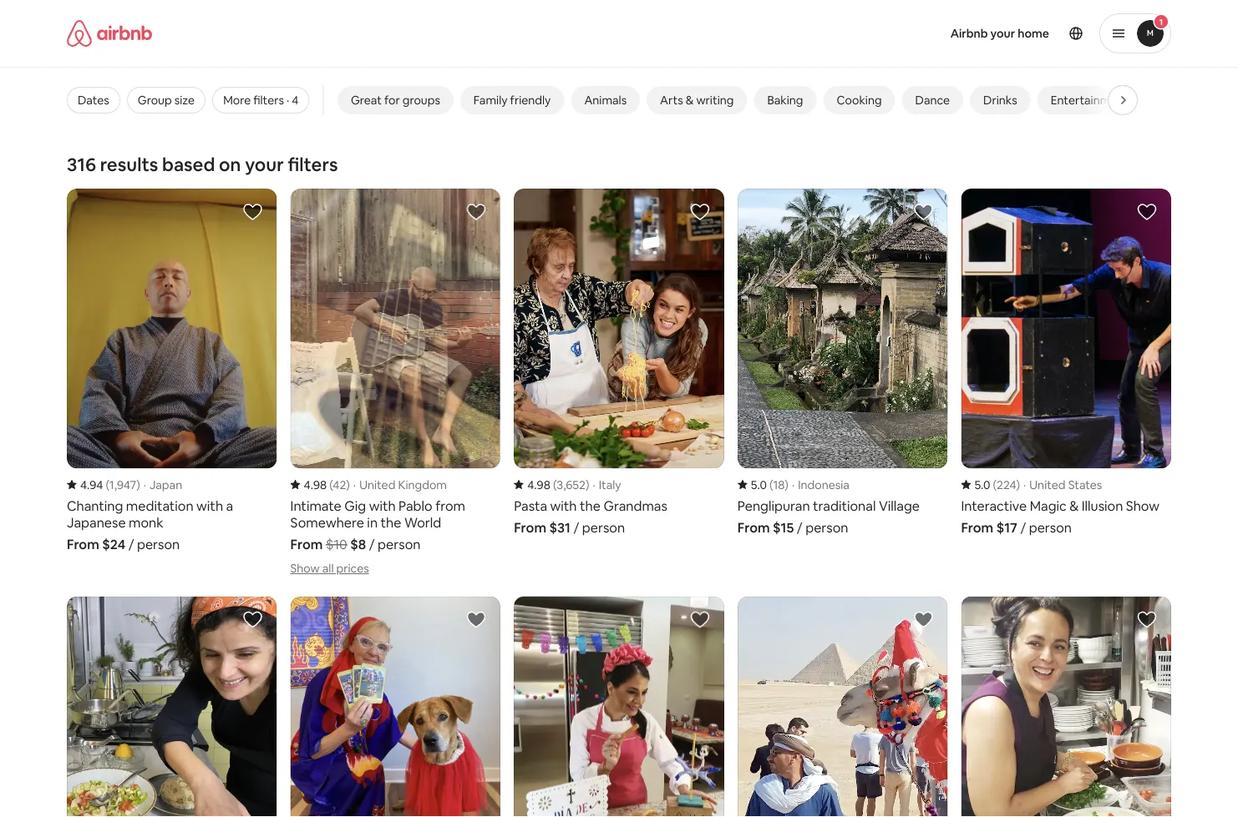 Task type: locate. For each thing, give the bounding box(es) containing it.
rating 4.98 out of 5; 3,652 reviews image
[[514, 477, 589, 492]]

/ right $17
[[1020, 520, 1026, 537]]

person inside pasta with the grandmas group
[[582, 520, 625, 537]]

for
[[384, 93, 399, 108]]

friendly
[[510, 93, 550, 108]]

from inside the from $10 $8 / person show all prices
[[290, 536, 323, 553]]

filters
[[253, 93, 284, 108], [288, 152, 338, 176]]

1 vertical spatial filters
[[288, 152, 338, 176]]

( up the $31
[[553, 477, 557, 492]]

( inside pasta with the grandmas group
[[553, 477, 557, 492]]

$8
[[350, 536, 366, 553]]

from $17 / person
[[961, 520, 1072, 537]]

) inside interactive magic & illusion show group
[[1016, 477, 1020, 492]]

5 ( from the left
[[993, 477, 997, 492]]

group size
[[138, 93, 195, 108]]

/ inside interactive magic & illusion show group
[[1020, 520, 1026, 537]]

cooking
[[836, 93, 881, 108]]

( inside chanting meditation with a japanese monk group
[[106, 477, 109, 492]]

animals button
[[570, 86, 640, 114]]

united inside interactive magic & illusion show group
[[1029, 477, 1066, 492]]

2 4.98 from the left
[[527, 477, 550, 492]]

great for groups element
[[350, 93, 440, 108]]

filters down "4"
[[288, 152, 338, 176]]

writing
[[696, 93, 733, 108]]

drinks
[[983, 93, 1017, 108]]

· right 18 on the right of the page
[[792, 477, 795, 492]]

person inside chanting meditation with a japanese monk group
[[137, 536, 180, 553]]

your left home
[[990, 26, 1015, 41]]

person inside penglipuran traditional village group
[[805, 520, 848, 537]]

1 vertical spatial your
[[245, 152, 284, 176]]

united right 42
[[359, 477, 395, 492]]

1
[[1159, 16, 1163, 27]]

your right on
[[245, 152, 284, 176]]

united left the states
[[1029, 477, 1066, 492]]

person
[[582, 520, 625, 537], [805, 520, 848, 537], [1029, 520, 1072, 537], [137, 536, 180, 553], [378, 536, 421, 553]]

3 ) from the left
[[586, 477, 589, 492]]

more filters · 4
[[223, 93, 299, 108]]

) inside 'intimate gig with pablo from somewhere in the world' group
[[346, 477, 350, 492]]

your
[[990, 26, 1015, 41], [245, 152, 284, 176]]

save this experience image for from $24 / person
[[243, 202, 263, 222]]

from inside interactive magic & illusion show group
[[961, 520, 993, 537]]

/ inside chanting meditation with a japanese monk group
[[128, 536, 134, 553]]

from for from $15
[[737, 520, 770, 537]]

united inside 'intimate gig with pablo from somewhere in the world' group
[[359, 477, 395, 492]]

4 ) from the left
[[785, 477, 788, 492]]

) inside penglipuran traditional village group
[[785, 477, 788, 492]]

/ for from $17
[[1020, 520, 1026, 537]]

4.94
[[80, 477, 103, 492]]

5.0 for $17
[[974, 477, 990, 492]]

based
[[162, 152, 215, 176]]

1 4.98 from the left
[[304, 477, 327, 492]]

from left "$15"
[[737, 520, 770, 537]]

/ right $24
[[128, 536, 134, 553]]

1 horizontal spatial 5.0
[[974, 477, 990, 492]]

rating 5.0 out of 5; 18 reviews image
[[737, 477, 788, 492]]

) for from $15
[[785, 477, 788, 492]]

from inside pasta with the grandmas group
[[514, 520, 546, 537]]

) for from $31
[[586, 477, 589, 492]]

1 button
[[1099, 13, 1171, 53]]

person right $24
[[137, 536, 180, 553]]

save this experience image inside 'intimate gig with pablo from somewhere in the world' group
[[466, 202, 486, 222]]

4.98 ( 42 )
[[304, 477, 350, 492]]

· left italy
[[593, 477, 595, 492]]

/ right "$15"
[[797, 520, 802, 537]]

· for from $24
[[143, 477, 146, 492]]

0 horizontal spatial united
[[359, 477, 395, 492]]

2 united from the left
[[1029, 477, 1066, 492]]

$31
[[549, 520, 571, 537]]

person right $8
[[378, 536, 421, 553]]

4.98 left 3,652
[[527, 477, 550, 492]]

( right 4.94
[[106, 477, 109, 492]]

from for from $31
[[514, 520, 546, 537]]

groups
[[402, 93, 440, 108]]

save this experience image inside pasta with the grandmas group
[[690, 202, 710, 222]]

animals
[[584, 93, 626, 108]]

cooking element
[[836, 93, 881, 108]]

) inside chanting meditation with a japanese monk group
[[136, 477, 140, 492]]

( up "$15"
[[769, 477, 773, 492]]

person down "· italy"
[[582, 520, 625, 537]]

0 vertical spatial your
[[990, 26, 1015, 41]]

) left "· italy"
[[586, 477, 589, 492]]

kingdom
[[398, 477, 447, 492]]

animals element
[[584, 93, 626, 108]]

1 horizontal spatial your
[[990, 26, 1015, 41]]

5.0 left 18 on the right of the page
[[751, 477, 767, 492]]

show
[[290, 561, 320, 576]]

316 results based on your filters
[[67, 152, 338, 176]]

0 horizontal spatial filters
[[253, 93, 284, 108]]

4
[[292, 93, 299, 108]]

filters left "4"
[[253, 93, 284, 108]]

dance
[[915, 93, 949, 108]]

1 united from the left
[[359, 477, 395, 492]]

4 ( from the left
[[769, 477, 773, 492]]

· right 42
[[353, 477, 356, 492]]

save this experience image for from $17 / person
[[1137, 202, 1157, 222]]

( up $17
[[993, 477, 997, 492]]

· inside chanting meditation with a japanese monk group
[[143, 477, 146, 492]]

1 ) from the left
[[136, 477, 140, 492]]

) left · united kingdom
[[346, 477, 350, 492]]

/ inside the from $10 $8 / person show all prices
[[369, 536, 375, 553]]

/ right $8
[[369, 536, 375, 553]]

united for from
[[359, 477, 395, 492]]

save this experience image
[[466, 202, 486, 222], [466, 610, 486, 630], [690, 610, 710, 630], [1137, 610, 1157, 630]]

dates button
[[67, 87, 120, 114]]

( inside 'intimate gig with pablo from somewhere in the world' group
[[329, 477, 333, 492]]

$15
[[773, 520, 794, 537]]

from left the $31
[[514, 520, 546, 537]]

italy
[[599, 477, 621, 492]]

· inside penglipuran traditional village group
[[792, 477, 795, 492]]

/ right the $31
[[573, 520, 579, 537]]

224
[[997, 477, 1016, 492]]

from inside chanting meditation with a japanese monk group
[[67, 536, 99, 553]]

4.98
[[304, 477, 327, 492], [527, 477, 550, 492]]

4.94 ( 1,947 )
[[80, 477, 140, 492]]

your inside airbnb your home link
[[990, 26, 1015, 41]]

4.98 inside pasta with the grandmas group
[[527, 477, 550, 492]]

airbnb your home
[[950, 26, 1049, 41]]

1 horizontal spatial 4.98
[[527, 477, 550, 492]]

arts & writing
[[660, 93, 733, 108]]

( inside interactive magic & illusion show group
[[993, 477, 997, 492]]

on
[[219, 152, 241, 176]]

from up "show"
[[290, 536, 323, 553]]

· left japan
[[143, 477, 146, 492]]

0 horizontal spatial 5.0
[[751, 477, 767, 492]]

· for from
[[353, 477, 356, 492]]

1 5.0 from the left
[[751, 477, 767, 492]]

· inside interactive magic & illusion show group
[[1023, 477, 1026, 492]]

2 ) from the left
[[346, 477, 350, 492]]

· inside pasta with the grandmas group
[[593, 477, 595, 492]]

save this experience image inside penglipuran traditional village group
[[913, 202, 933, 222]]

1 horizontal spatial filters
[[288, 152, 338, 176]]

42
[[333, 477, 346, 492]]

2 ( from the left
[[329, 477, 333, 492]]

· right 224
[[1023, 477, 1026, 492]]

1 horizontal spatial united
[[1029, 477, 1066, 492]]

/ for from $31
[[573, 520, 579, 537]]

)
[[136, 477, 140, 492], [346, 477, 350, 492], [586, 477, 589, 492], [785, 477, 788, 492], [1016, 477, 1020, 492]]

united
[[359, 477, 395, 492], [1029, 477, 1066, 492]]

( for from $15
[[769, 477, 773, 492]]

person for from $17 / person
[[1029, 520, 1072, 537]]

(
[[106, 477, 109, 492], [329, 477, 333, 492], [553, 477, 557, 492], [769, 477, 773, 492], [993, 477, 997, 492]]

) left · japan
[[136, 477, 140, 492]]

( up $10
[[329, 477, 333, 492]]

5.0 inside penglipuran traditional village group
[[751, 477, 767, 492]]

/ inside penglipuran traditional village group
[[797, 520, 802, 537]]

5.0
[[751, 477, 767, 492], [974, 477, 990, 492]]

family friendly element
[[473, 93, 550, 108]]

states
[[1068, 477, 1102, 492]]

5 ) from the left
[[1016, 477, 1020, 492]]

from $10 $8 / person show all prices
[[290, 536, 421, 576]]

) up from $17 / person
[[1016, 477, 1020, 492]]

) left · indonesia
[[785, 477, 788, 492]]

from inside penglipuran traditional village group
[[737, 520, 770, 537]]

0 horizontal spatial 4.98
[[304, 477, 327, 492]]

from
[[514, 520, 546, 537], [737, 520, 770, 537], [961, 520, 993, 537], [67, 536, 99, 553], [290, 536, 323, 553]]

3 ( from the left
[[553, 477, 557, 492]]

/
[[573, 520, 579, 537], [797, 520, 802, 537], [1020, 520, 1026, 537], [128, 536, 134, 553], [369, 536, 375, 553]]

) inside pasta with the grandmas group
[[586, 477, 589, 492]]

size
[[174, 93, 195, 108]]

from left $24
[[67, 536, 99, 553]]

( inside penglipuran traditional village group
[[769, 477, 773, 492]]

·
[[287, 93, 289, 108], [143, 477, 146, 492], [353, 477, 356, 492], [593, 477, 595, 492], [792, 477, 795, 492], [1023, 477, 1026, 492]]

arts & writing element
[[660, 93, 733, 108]]

$24
[[102, 536, 125, 553]]

4.98 left 42
[[304, 477, 327, 492]]

person right $17
[[1029, 520, 1072, 537]]

person down indonesia
[[805, 520, 848, 537]]

rating 4.98 out of 5; 42 reviews image
[[290, 477, 350, 492]]

intimate gig with pablo from somewhere in the world group
[[290, 189, 501, 577]]

interactive magic & illusion show group
[[961, 189, 1171, 537]]

2 5.0 from the left
[[974, 477, 990, 492]]

japan
[[149, 477, 182, 492]]

· inside 'intimate gig with pablo from somewhere in the world' group
[[353, 477, 356, 492]]

person for from $15 / person
[[805, 520, 848, 537]]

5.0 left 224
[[974, 477, 990, 492]]

save this experience image
[[243, 202, 263, 222], [690, 202, 710, 222], [913, 202, 933, 222], [1137, 202, 1157, 222], [243, 610, 263, 630], [913, 610, 933, 630]]

rating 4.94 out of 5; 1,947 reviews image
[[67, 477, 140, 492]]

rating 5.0 out of 5; 224 reviews image
[[961, 477, 1020, 492]]

chanting meditation with a japanese monk group
[[67, 189, 277, 553]]

/ inside pasta with the grandmas group
[[573, 520, 579, 537]]

from left $17
[[961, 520, 993, 537]]

person for from $24 / person
[[137, 536, 180, 553]]

4.98 inside 'intimate gig with pablo from somewhere in the world' group
[[304, 477, 327, 492]]

great
[[350, 93, 381, 108]]

5.0 inside interactive magic & illusion show group
[[974, 477, 990, 492]]

cooking button
[[823, 86, 895, 114]]

4.98 for from $31
[[527, 477, 550, 492]]

person inside interactive magic & illusion show group
[[1029, 520, 1072, 537]]

1 ( from the left
[[106, 477, 109, 492]]



Task type: describe. For each thing, give the bounding box(es) containing it.
united for from $17
[[1029, 477, 1066, 492]]

316
[[67, 152, 96, 176]]

) for from
[[346, 477, 350, 492]]

baking element
[[767, 93, 803, 108]]

save this experience image for from $15 / person
[[913, 202, 933, 222]]

4.98 for from
[[304, 477, 327, 492]]

drinks element
[[983, 93, 1017, 108]]

entertainment element
[[1050, 93, 1128, 108]]

airbnb your home link
[[940, 16, 1059, 51]]

entertainment button
[[1037, 86, 1141, 114]]

group size button
[[127, 87, 206, 114]]

more
[[223, 93, 251, 108]]

0 vertical spatial filters
[[253, 93, 284, 108]]

from for from $24
[[67, 536, 99, 553]]

/ for from $15
[[797, 520, 802, 537]]

entertainment
[[1050, 93, 1128, 108]]

$17
[[996, 520, 1017, 537]]

home
[[1018, 26, 1049, 41]]

arts
[[660, 93, 683, 108]]

&
[[685, 93, 693, 108]]

( for from $31
[[553, 477, 557, 492]]

$10
[[326, 536, 347, 553]]

arts & writing button
[[646, 86, 747, 114]]

5.0 ( 224 )
[[974, 477, 1020, 492]]

results
[[100, 152, 158, 176]]

save this experience image for from $31 / person
[[690, 202, 710, 222]]

· united kingdom
[[353, 477, 447, 492]]

great for groups button
[[337, 86, 453, 114]]

great for groups
[[350, 93, 440, 108]]

all
[[322, 561, 334, 576]]

· italy
[[593, 477, 621, 492]]

profile element
[[764, 0, 1171, 67]]

· for from $15
[[792, 477, 795, 492]]

family friendly
[[473, 93, 550, 108]]

· left "4"
[[287, 93, 289, 108]]

family
[[473, 93, 507, 108]]

penglipuran traditional village group
[[737, 189, 948, 537]]

( for from $17
[[993, 477, 997, 492]]

/ for from $24
[[128, 536, 134, 553]]

( for from
[[329, 477, 333, 492]]

0 horizontal spatial your
[[245, 152, 284, 176]]

dance button
[[901, 86, 963, 114]]

· for from $17
[[1023, 477, 1026, 492]]

· japan
[[143, 477, 182, 492]]

from $24 / person
[[67, 536, 180, 553]]

· indonesia
[[792, 477, 849, 492]]

· for from $31
[[593, 477, 595, 492]]

from $15 / person
[[737, 520, 848, 537]]

person inside the from $10 $8 / person show all prices
[[378, 536, 421, 553]]

from for from $17
[[961, 520, 993, 537]]

prices
[[336, 561, 369, 576]]

indonesia
[[798, 477, 849, 492]]

) for from $24
[[136, 477, 140, 492]]

1,947
[[109, 477, 136, 492]]

pasta with the grandmas group
[[514, 189, 724, 537]]

baking button
[[753, 86, 816, 114]]

baking
[[767, 93, 803, 108]]

group
[[138, 93, 172, 108]]

from $31 / person
[[514, 520, 625, 537]]

3,652
[[557, 477, 586, 492]]

) for from $17
[[1016, 477, 1020, 492]]

18
[[773, 477, 785, 492]]

drinks button
[[970, 86, 1030, 114]]

show all prices button
[[290, 561, 369, 576]]

dance element
[[915, 93, 949, 108]]

5.0 ( 18 )
[[751, 477, 788, 492]]

4.98 ( 3,652 )
[[527, 477, 589, 492]]

5.0 for $15
[[751, 477, 767, 492]]

person for from $31 / person
[[582, 520, 625, 537]]

airbnb
[[950, 26, 988, 41]]

dates
[[78, 93, 109, 108]]

· united states
[[1023, 477, 1102, 492]]

( for from $24
[[106, 477, 109, 492]]

family friendly button
[[460, 86, 564, 114]]



Task type: vqa. For each thing, say whether or not it's contained in the screenshot.


